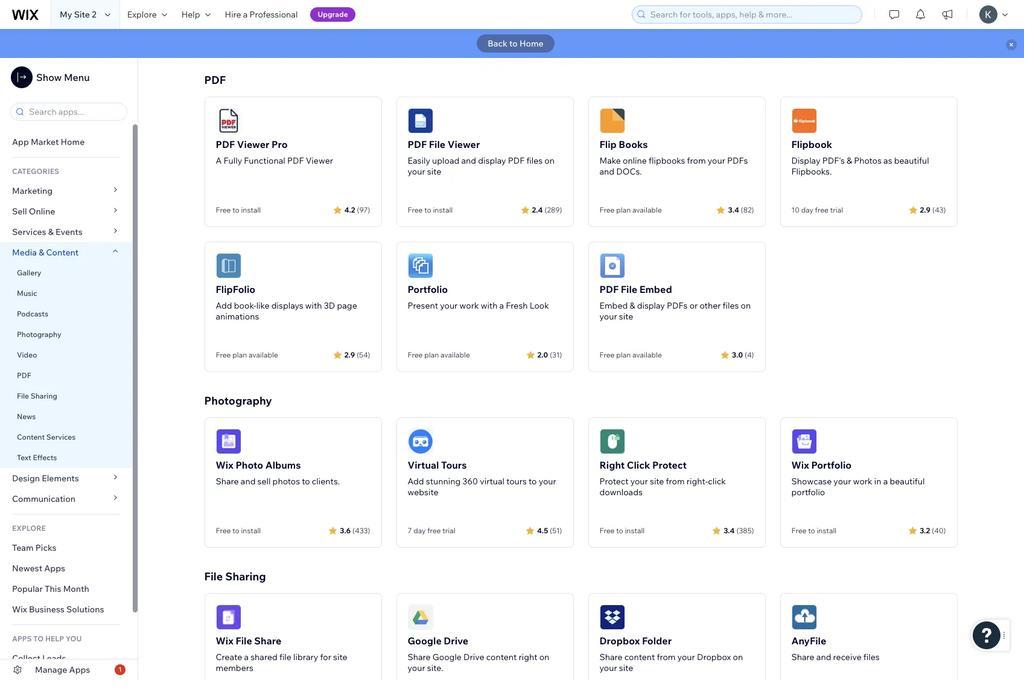 Task type: describe. For each thing, give the bounding box(es) containing it.
flipbook
[[792, 138, 833, 150]]

photography inside photography link
[[17, 330, 61, 339]]

share for google
[[408, 652, 431, 663]]

your inside virtual tours add stunning 360 virtual tours to your website
[[539, 476, 557, 487]]

your inside pdf file embed embed & display pdfs or other files on your site
[[600, 311, 618, 322]]

share inside wix photo albums share and sell photos to clients.
[[216, 476, 239, 487]]

available for make
[[633, 205, 662, 214]]

2.0
[[538, 350, 549, 359]]

pdf's
[[823, 155, 845, 166]]

3.4 (385)
[[724, 526, 755, 535]]

sell online link
[[0, 201, 133, 222]]

pdf inside sidebar "element"
[[17, 371, 31, 380]]

podcasts
[[17, 309, 48, 318]]

free for flip books
[[600, 205, 615, 214]]

a
[[216, 155, 222, 166]]

flip books logo image
[[600, 108, 625, 133]]

apps
[[12, 634, 32, 643]]

right click protect protect your site from right-click downloads
[[600, 459, 726, 498]]

fresh
[[506, 300, 528, 311]]

7 day free trial
[[408, 526, 456, 535]]

media & content link
[[0, 242, 133, 263]]

right click protect logo image
[[600, 429, 625, 454]]

2.0 (31)
[[538, 350, 563, 359]]

flipfolio logo image
[[216, 253, 241, 278]]

team picks
[[12, 542, 57, 553]]

2.4
[[532, 205, 543, 214]]

day for tours
[[414, 526, 426, 535]]

for
[[320, 652, 332, 663]]

news link
[[0, 406, 133, 427]]

a inside wix file share create a shared file library for site members
[[244, 652, 249, 663]]

2.9 (54)
[[345, 350, 371, 359]]

wix portfolio logo image
[[792, 429, 818, 454]]

site inside pdf file viewer easily upload and display pdf files on your site
[[428, 166, 442, 177]]

and inside wix photo albums share and sell photos to clients.
[[241, 476, 256, 487]]

install for pdf viewer pro
[[241, 205, 261, 214]]

popular this month link
[[0, 579, 133, 599]]

media
[[12, 247, 37, 258]]

clients.
[[312, 476, 340, 487]]

right
[[519, 652, 538, 663]]

(4)
[[745, 350, 755, 359]]

plan for book-
[[233, 350, 247, 359]]

file up "wix file share logo" at the bottom of page
[[204, 570, 223, 583]]

collect leads
[[12, 653, 66, 664]]

on inside pdf file viewer easily upload and display pdf files on your site
[[545, 155, 555, 166]]

(43)
[[933, 205, 947, 214]]

beautiful inside wix portfolio showcase your work in a beautiful portfolio
[[891, 476, 926, 487]]

members
[[216, 663, 254, 673]]

hire a professional link
[[218, 0, 305, 29]]

install down the sell at left bottom
[[241, 526, 261, 535]]

marketing
[[12, 185, 53, 196]]

and inside flip books make online flipbooks from your pdfs and docs.
[[600, 166, 615, 177]]

apps for newest apps
[[44, 563, 65, 574]]

elements
[[42, 473, 79, 484]]

to inside virtual tours add stunning 360 virtual tours to your website
[[529, 476, 537, 487]]

back to home
[[488, 38, 544, 49]]

news
[[17, 412, 36, 421]]

design
[[12, 473, 40, 484]]

team picks link
[[0, 538, 133, 558]]

google drive share google drive content right on your site.
[[408, 635, 550, 673]]

help
[[182, 9, 200, 20]]

beautiful inside the flipbook display pdf's & photos as beautiful flipbooks.
[[895, 155, 930, 166]]

video
[[17, 350, 37, 359]]

3.4 for photography
[[724, 526, 735, 535]]

page
[[337, 300, 357, 311]]

to
[[33, 634, 44, 643]]

display
[[792, 155, 821, 166]]

on inside google drive share google drive content right on your site.
[[540, 652, 550, 663]]

0 vertical spatial dropbox
[[600, 635, 640, 647]]

virtual
[[408, 459, 439, 471]]

content inside "link"
[[17, 432, 45, 442]]

free to install for wix portfolio
[[792, 526, 837, 535]]

site inside pdf file embed embed & display pdfs or other files on your site
[[620, 311, 634, 322]]

portfolio
[[792, 487, 826, 498]]

(82)
[[742, 205, 755, 214]]

animations
[[216, 311, 259, 322]]

from inside right click protect protect your site from right-click downloads
[[667, 476, 685, 487]]

portfolio present your work with a fresh look
[[408, 283, 550, 311]]

to inside wix photo albums share and sell photos to clients.
[[302, 476, 310, 487]]

categories
[[12, 167, 59, 176]]

upload
[[432, 155, 460, 166]]

3.2 (40)
[[921, 526, 947, 535]]

install for right click protect
[[625, 526, 645, 535]]

website
[[408, 487, 439, 498]]

effects
[[33, 453, 57, 462]]

help button
[[174, 0, 218, 29]]

wix for photo
[[216, 459, 234, 471]]

1 horizontal spatial photography
[[204, 394, 272, 408]]

your inside right click protect protect your site from right-click downloads
[[631, 476, 649, 487]]

wix photo albums share and sell photos to clients.
[[216, 459, 340, 487]]

your inside flip books make online flipbooks from your pdfs and docs.
[[708, 155, 726, 166]]

pdf file embed  logo image
[[600, 253, 625, 278]]

my site 2
[[60, 9, 97, 20]]

files inside anyfile share and receive files
[[864, 652, 880, 663]]

fully
[[224, 155, 242, 166]]

display inside pdf file viewer easily upload and display pdf files on your site
[[479, 155, 506, 166]]

0 horizontal spatial embed
[[600, 300, 628, 311]]

with inside the portfolio present your work with a fresh look
[[481, 300, 498, 311]]

2.9 for flipfolio
[[345, 350, 355, 359]]

flipbook logo image
[[792, 108, 818, 133]]

(97)
[[357, 205, 371, 214]]

newest apps link
[[0, 558, 133, 579]]

1
[[119, 666, 122, 673]]

library
[[294, 652, 319, 663]]

free for portfolio
[[408, 350, 423, 359]]

trial for display
[[831, 205, 844, 214]]

share inside anyfile share and receive files
[[792, 652, 815, 663]]

free to install for right click protect
[[600, 526, 645, 535]]

file sharing link
[[0, 386, 133, 406]]

click
[[709, 476, 726, 487]]

free plan available for make
[[600, 205, 662, 214]]

site inside right click protect protect your site from right-click downloads
[[650, 476, 665, 487]]

10
[[792, 205, 800, 214]]

add inside flipfolio add book-like displays with 3d page animations
[[216, 300, 232, 311]]

newest apps
[[12, 563, 65, 574]]

showcase
[[792, 476, 832, 487]]

pdf viewer pro logo image
[[216, 108, 241, 133]]

wix business solutions
[[12, 604, 104, 615]]

3.6 (433)
[[340, 526, 371, 535]]

online
[[29, 206, 55, 217]]

click
[[627, 459, 651, 471]]

available for embed
[[633, 350, 662, 359]]

virtual tours add stunning 360 virtual tours to your website
[[408, 459, 557, 498]]

pdf inside pdf file embed embed & display pdfs or other files on your site
[[600, 283, 619, 295]]

free for right click protect
[[600, 526, 615, 535]]

book-
[[234, 300, 256, 311]]

tours
[[442, 459, 467, 471]]

1 horizontal spatial dropbox
[[698, 652, 732, 663]]

sell
[[12, 206, 27, 217]]

collect leads link
[[0, 648, 133, 669]]

professional
[[250, 9, 298, 20]]

(385)
[[737, 526, 755, 535]]

on inside dropbox folder share content from your dropbox on your site
[[734, 652, 744, 663]]

free to install for pdf viewer pro
[[216, 205, 261, 214]]

flipbooks.
[[792, 166, 833, 177]]

content services link
[[0, 427, 133, 448]]

home for app market home
[[61, 137, 85, 147]]

communication link
[[0, 489, 133, 509]]

newest
[[12, 563, 42, 574]]

flipbook display pdf's & photos as beautiful flipbooks.
[[792, 138, 930, 177]]

displays
[[272, 300, 304, 311]]

photo
[[236, 459, 263, 471]]

wix for business
[[12, 604, 27, 615]]

file sharing inside file sharing link
[[17, 391, 57, 400]]

1 horizontal spatial sharing
[[225, 570, 266, 583]]



Task type: locate. For each thing, give the bounding box(es) containing it.
plan for your
[[425, 350, 439, 359]]

install down portfolio
[[817, 526, 837, 535]]

site down click
[[650, 476, 665, 487]]

0 vertical spatial work
[[460, 300, 479, 311]]

viewer inside pdf file viewer easily upload and display pdf files on your site
[[448, 138, 480, 150]]

1 vertical spatial portfolio
[[812, 459, 852, 471]]

viewer
[[237, 138, 270, 150], [448, 138, 480, 150], [306, 155, 333, 166]]

site down the pdf file viewer logo
[[428, 166, 442, 177]]

0 vertical spatial photography
[[17, 330, 61, 339]]

content down folder
[[625, 652, 656, 663]]

viewer right functional
[[306, 155, 333, 166]]

3.4 left (385)
[[724, 526, 735, 535]]

1 vertical spatial beautiful
[[891, 476, 926, 487]]

0 horizontal spatial 2.9
[[345, 350, 355, 359]]

available for your
[[441, 350, 470, 359]]

4.2 (97)
[[345, 205, 371, 214]]

from right flipbooks at top
[[688, 155, 706, 166]]

explore
[[12, 524, 46, 533]]

books
[[619, 138, 648, 150]]

site down pdf file embed  logo
[[620, 311, 634, 322]]

show menu
[[36, 71, 90, 83]]

apps for manage apps
[[69, 664, 90, 675]]

1 vertical spatial services
[[46, 432, 76, 442]]

1 horizontal spatial viewer
[[306, 155, 333, 166]]

free for tours
[[428, 526, 441, 535]]

apps right manage
[[69, 664, 90, 675]]

0 horizontal spatial pdfs
[[667, 300, 688, 311]]

your inside google drive share google drive content right on your site.
[[408, 663, 426, 673]]

free to install down easily
[[408, 205, 453, 214]]

(40)
[[933, 526, 947, 535]]

0 vertical spatial content
[[46, 247, 79, 258]]

from left right-
[[667, 476, 685, 487]]

to inside button
[[510, 38, 518, 49]]

wix file share create a shared file library for site members
[[216, 635, 348, 673]]

files up 2.4
[[527, 155, 543, 166]]

and inside pdf file viewer easily upload and display pdf files on your site
[[462, 155, 477, 166]]

3d
[[324, 300, 335, 311]]

business
[[29, 604, 65, 615]]

share for wix
[[254, 635, 282, 647]]

0 vertical spatial files
[[527, 155, 543, 166]]

files right other
[[723, 300, 740, 311]]

work inside the portfolio present your work with a fresh look
[[460, 300, 479, 311]]

free right 10 on the top
[[816, 205, 829, 214]]

1 horizontal spatial apps
[[69, 664, 90, 675]]

0 horizontal spatial protect
[[600, 476, 629, 487]]

trial right 10 on the top
[[831, 205, 844, 214]]

add inside virtual tours add stunning 360 virtual tours to your website
[[408, 476, 424, 487]]

0 horizontal spatial content
[[487, 652, 517, 663]]

wix inside wix portfolio showcase your work in a beautiful portfolio
[[792, 459, 810, 471]]

1 vertical spatial 2.9
[[345, 350, 355, 359]]

with left fresh
[[481, 300, 498, 311]]

add down flipfolio
[[216, 300, 232, 311]]

free for pdf viewer pro
[[216, 205, 231, 214]]

1 vertical spatial day
[[414, 526, 426, 535]]

popular this month
[[12, 583, 89, 594]]

team
[[12, 542, 34, 553]]

file down pdf file embed  logo
[[621, 283, 638, 295]]

with left 3d
[[305, 300, 322, 311]]

&
[[847, 155, 853, 166], [48, 226, 54, 237], [39, 247, 44, 258], [630, 300, 636, 311]]

photos
[[855, 155, 882, 166]]

file up news
[[17, 391, 29, 400]]

1 vertical spatial sharing
[[225, 570, 266, 583]]

text effects
[[17, 453, 57, 462]]

back
[[488, 38, 508, 49]]

0 horizontal spatial files
[[527, 155, 543, 166]]

2 with from the left
[[481, 300, 498, 311]]

from down folder
[[657, 652, 676, 663]]

free to install down the fully
[[216, 205, 261, 214]]

file for pdf file embed
[[621, 283, 638, 295]]

apps
[[44, 563, 65, 574], [69, 664, 90, 675]]

music link
[[0, 283, 133, 304]]

0 horizontal spatial content
[[17, 432, 45, 442]]

2.9 left (54)
[[345, 350, 355, 359]]

upgrade
[[318, 10, 348, 19]]

1 vertical spatial 3.4
[[724, 526, 735, 535]]

free for display
[[816, 205, 829, 214]]

make
[[600, 155, 621, 166]]

back to home button
[[477, 34, 555, 53]]

0 horizontal spatial photography
[[17, 330, 61, 339]]

1 horizontal spatial work
[[854, 476, 873, 487]]

wix inside wix file share create a shared file library for site members
[[216, 635, 234, 647]]

viewer up upload
[[448, 138, 480, 150]]

files right receive at bottom
[[864, 652, 880, 663]]

wix up create
[[216, 635, 234, 647]]

3.2
[[921, 526, 931, 535]]

your inside the portfolio present your work with a fresh look
[[440, 300, 458, 311]]

flipfolio
[[216, 283, 256, 295]]

1 horizontal spatial file sharing
[[204, 570, 266, 583]]

month
[[63, 583, 89, 594]]

install down upload
[[433, 205, 453, 214]]

albums
[[266, 459, 301, 471]]

0 vertical spatial google
[[408, 635, 442, 647]]

a right create
[[244, 652, 249, 663]]

1 horizontal spatial protect
[[653, 459, 687, 471]]

share down anyfile at the right of the page
[[792, 652, 815, 663]]

pdf viewer pro a fully functional pdf viewer
[[216, 138, 333, 166]]

install down the downloads
[[625, 526, 645, 535]]

0 horizontal spatial viewer
[[237, 138, 270, 150]]

help
[[45, 634, 64, 643]]

1 content from the left
[[487, 652, 517, 663]]

0 vertical spatial add
[[216, 300, 232, 311]]

site inside dropbox folder share content from your dropbox on your site
[[620, 663, 634, 673]]

and left the sell at left bottom
[[241, 476, 256, 487]]

0 vertical spatial embed
[[640, 283, 673, 295]]

free for pdf file viewer
[[408, 205, 423, 214]]

wix for file
[[216, 635, 234, 647]]

embed
[[640, 283, 673, 295], [600, 300, 628, 311]]

free for flipfolio
[[216, 350, 231, 359]]

0 horizontal spatial home
[[61, 137, 85, 147]]

sharing up news
[[31, 391, 57, 400]]

0 horizontal spatial apps
[[44, 563, 65, 574]]

from
[[688, 155, 706, 166], [667, 476, 685, 487], [657, 652, 676, 663]]

day for display
[[802, 205, 814, 214]]

0 vertical spatial beautiful
[[895, 155, 930, 166]]

in
[[875, 476, 882, 487]]

wix down wix photo albums logo
[[216, 459, 234, 471]]

available for book-
[[249, 350, 278, 359]]

protect right click
[[653, 459, 687, 471]]

file
[[280, 652, 292, 663]]

work right present
[[460, 300, 479, 311]]

display left the or
[[638, 300, 666, 311]]

flip books make online flipbooks from your pdfs and docs.
[[600, 138, 749, 177]]

wix photo albums logo image
[[216, 429, 241, 454]]

share
[[216, 476, 239, 487], [254, 635, 282, 647], [408, 652, 431, 663], [600, 652, 623, 663], [792, 652, 815, 663]]

text effects link
[[0, 448, 133, 468]]

file inside sidebar "element"
[[17, 391, 29, 400]]

services down news link
[[46, 432, 76, 442]]

free to install for pdf file viewer
[[408, 205, 453, 214]]

free plan available for embed
[[600, 350, 662, 359]]

share up shared
[[254, 635, 282, 647]]

share inside wix file share create a shared file library for site members
[[254, 635, 282, 647]]

1 horizontal spatial add
[[408, 476, 424, 487]]

services down sell online
[[12, 226, 46, 237]]

content left 'right'
[[487, 652, 517, 663]]

2.9 for flipbook
[[921, 205, 931, 214]]

anyfile logo image
[[792, 605, 818, 630]]

hire
[[225, 9, 241, 20]]

home right back
[[520, 38, 544, 49]]

0 horizontal spatial portfolio
[[408, 283, 448, 295]]

3.4 left (82)
[[729, 205, 740, 214]]

1 vertical spatial photography
[[204, 394, 272, 408]]

1 vertical spatial files
[[723, 300, 740, 311]]

apps up this
[[44, 563, 65, 574]]

to
[[510, 38, 518, 49], [233, 205, 240, 214], [425, 205, 432, 214], [302, 476, 310, 487], [529, 476, 537, 487], [233, 526, 240, 535], [617, 526, 624, 535], [809, 526, 816, 535]]

1 horizontal spatial home
[[520, 38, 544, 49]]

files inside pdf file viewer easily upload and display pdf files on your site
[[527, 155, 543, 166]]

1 vertical spatial display
[[638, 300, 666, 311]]

0 vertical spatial 3.4
[[729, 205, 740, 214]]

file sharing up news
[[17, 391, 57, 400]]

menu
[[64, 71, 90, 83]]

wix for portfolio
[[792, 459, 810, 471]]

free to install down the downloads
[[600, 526, 645, 535]]

gallery
[[17, 268, 41, 277]]

beautiful right as
[[895, 155, 930, 166]]

3.4 for pdf
[[729, 205, 740, 214]]

virtual tours logo image
[[408, 429, 433, 454]]

app
[[12, 137, 29, 147]]

1 vertical spatial pdfs
[[667, 300, 688, 311]]

1 horizontal spatial with
[[481, 300, 498, 311]]

0 horizontal spatial display
[[479, 155, 506, 166]]

a
[[243, 9, 248, 20], [500, 300, 504, 311], [884, 476, 889, 487], [244, 652, 249, 663]]

your inside wix portfolio showcase your work in a beautiful portfolio
[[834, 476, 852, 487]]

viewer up functional
[[237, 138, 270, 150]]

explore
[[127, 9, 157, 20]]

1 vertical spatial dropbox
[[698, 652, 732, 663]]

files inside pdf file embed embed & display pdfs or other files on your site
[[723, 300, 740, 311]]

home right market
[[61, 137, 85, 147]]

and
[[462, 155, 477, 166], [600, 166, 615, 177], [241, 476, 256, 487], [817, 652, 832, 663]]

flip
[[600, 138, 617, 150]]

Search for tools, apps, help & more... field
[[647, 6, 859, 23]]

portfolio logo image
[[408, 253, 433, 278]]

plan for make
[[617, 205, 631, 214]]

communication
[[12, 493, 77, 504]]

a left fresh
[[500, 300, 504, 311]]

(31)
[[550, 350, 563, 359]]

1 horizontal spatial embed
[[640, 283, 673, 295]]

wix portfolio showcase your work in a beautiful portfolio
[[792, 459, 926, 498]]

file for pdf file viewer
[[429, 138, 446, 150]]

1 vertical spatial trial
[[443, 526, 456, 535]]

pdfs inside pdf file embed embed & display pdfs or other files on your site
[[667, 300, 688, 311]]

& inside the flipbook display pdf's & photos as beautiful flipbooks.
[[847, 155, 853, 166]]

app market home
[[12, 137, 85, 147]]

drive
[[444, 635, 469, 647], [464, 652, 485, 663]]

sell
[[258, 476, 271, 487]]

share down photo
[[216, 476, 239, 487]]

my
[[60, 9, 72, 20]]

0 vertical spatial portfolio
[[408, 283, 448, 295]]

0 vertical spatial from
[[688, 155, 706, 166]]

1 vertical spatial apps
[[69, 664, 90, 675]]

pdfs
[[728, 155, 749, 166], [667, 300, 688, 311]]

and left the docs.
[[600, 166, 615, 177]]

0 vertical spatial home
[[520, 38, 544, 49]]

1 vertical spatial add
[[408, 476, 424, 487]]

anyfile share and receive files
[[792, 635, 880, 663]]

sharing inside sidebar "element"
[[31, 391, 57, 400]]

1 horizontal spatial content
[[625, 652, 656, 663]]

portfolio up present
[[408, 283, 448, 295]]

content inside dropbox folder share content from your dropbox on your site
[[625, 652, 656, 663]]

site right for
[[333, 652, 348, 663]]

Search apps... field
[[25, 103, 123, 120]]

4.5
[[538, 526, 549, 535]]

work inside wix portfolio showcase your work in a beautiful portfolio
[[854, 476, 873, 487]]

2 vertical spatial files
[[864, 652, 880, 663]]

sidebar element
[[0, 58, 138, 680]]

your inside pdf file viewer easily upload and display pdf files on your site
[[408, 166, 426, 177]]

file inside pdf file embed embed & display pdfs or other files on your site
[[621, 283, 638, 295]]

google drive logo image
[[408, 605, 433, 630]]

files
[[527, 155, 543, 166], [723, 300, 740, 311], [864, 652, 880, 663]]

1 vertical spatial free
[[428, 526, 441, 535]]

1 horizontal spatial free
[[816, 205, 829, 214]]

free plan available for book-
[[216, 350, 278, 359]]

share inside dropbox folder share content from your dropbox on your site
[[600, 652, 623, 663]]

0 vertical spatial file sharing
[[17, 391, 57, 400]]

file sharing up "wix file share logo" at the bottom of page
[[204, 570, 266, 583]]

work left in
[[854, 476, 873, 487]]

1 vertical spatial embed
[[600, 300, 628, 311]]

display inside pdf file embed embed & display pdfs or other files on your site
[[638, 300, 666, 311]]

free for pdf file embed
[[600, 350, 615, 359]]

display right upload
[[479, 155, 506, 166]]

1 with from the left
[[305, 300, 322, 311]]

media & content
[[12, 247, 79, 258]]

1 vertical spatial from
[[667, 476, 685, 487]]

content down services & events link
[[46, 247, 79, 258]]

0 horizontal spatial add
[[216, 300, 232, 311]]

and down anyfile at the right of the page
[[817, 652, 832, 663]]

2 vertical spatial from
[[657, 652, 676, 663]]

0 horizontal spatial file sharing
[[17, 391, 57, 400]]

4.5 (51)
[[538, 526, 563, 535]]

pdfs inside flip books make online flipbooks from your pdfs and docs.
[[728, 155, 749, 166]]

from inside dropbox folder share content from your dropbox on your site
[[657, 652, 676, 663]]

portfolio up showcase
[[812, 459, 852, 471]]

0 horizontal spatial free
[[428, 526, 441, 535]]

site inside wix file share create a shared file library for site members
[[333, 652, 348, 663]]

free to install down portfolio
[[792, 526, 837, 535]]

free right the 7
[[428, 526, 441, 535]]

file inside wix file share create a shared file library for site members
[[236, 635, 252, 647]]

pdf file viewer easily upload and display pdf files on your site
[[408, 138, 555, 177]]

1 vertical spatial google
[[433, 652, 462, 663]]

photography down the podcasts
[[17, 330, 61, 339]]

online
[[623, 155, 647, 166]]

portfolio inside the portfolio present your work with a fresh look
[[408, 283, 448, 295]]

like
[[256, 300, 270, 311]]

pdfs up 3.4 (82)
[[728, 155, 749, 166]]

beautiful right in
[[891, 476, 926, 487]]

share inside google drive share google drive content right on your site.
[[408, 652, 431, 663]]

wix inside wix photo albums share and sell photos to clients.
[[216, 459, 234, 471]]

wix down popular
[[12, 604, 27, 615]]

apps inside newest apps link
[[44, 563, 65, 574]]

0 horizontal spatial with
[[305, 300, 322, 311]]

0 vertical spatial trial
[[831, 205, 844, 214]]

0 horizontal spatial dropbox
[[600, 635, 640, 647]]

1 horizontal spatial day
[[802, 205, 814, 214]]

services inside "link"
[[46, 432, 76, 442]]

trial right the 7
[[443, 526, 456, 535]]

on inside pdf file embed embed & display pdfs or other files on your site
[[741, 300, 752, 311]]

1 horizontal spatial 2.9
[[921, 205, 931, 214]]

file for wix file share
[[236, 635, 252, 647]]

0 vertical spatial 2.9
[[921, 205, 931, 214]]

0 horizontal spatial day
[[414, 526, 426, 535]]

add down virtual
[[408, 476, 424, 487]]

with inside flipfolio add book-like displays with 3d page animations
[[305, 300, 322, 311]]

plan for embed
[[617, 350, 631, 359]]

3.6
[[340, 526, 351, 535]]

share down google drive logo
[[408, 652, 431, 663]]

day right 10 on the top
[[802, 205, 814, 214]]

as
[[884, 155, 893, 166]]

0 vertical spatial apps
[[44, 563, 65, 574]]

0 horizontal spatial trial
[[443, 526, 456, 535]]

your
[[708, 155, 726, 166], [408, 166, 426, 177], [440, 300, 458, 311], [600, 311, 618, 322], [539, 476, 557, 487], [631, 476, 649, 487], [834, 476, 852, 487], [678, 652, 696, 663], [408, 663, 426, 673], [600, 663, 618, 673]]

sell online
[[12, 206, 55, 217]]

protect down right
[[600, 476, 629, 487]]

portfolio inside wix portfolio showcase your work in a beautiful portfolio
[[812, 459, 852, 471]]

0 vertical spatial free
[[816, 205, 829, 214]]

install for pdf file viewer
[[433, 205, 453, 214]]

10 day free trial
[[792, 205, 844, 214]]

share down dropbox folder logo
[[600, 652, 623, 663]]

& inside pdf file embed embed & display pdfs or other files on your site
[[630, 300, 636, 311]]

tours
[[507, 476, 527, 487]]

home for back to home
[[520, 38, 544, 49]]

3.4 (82)
[[729, 205, 755, 214]]

a right hire
[[243, 9, 248, 20]]

photography up wix photo albums logo
[[204, 394, 272, 408]]

content inside google drive share google drive content right on your site.
[[487, 652, 517, 663]]

2 horizontal spatial files
[[864, 652, 880, 663]]

a right in
[[884, 476, 889, 487]]

from inside flip books make online flipbooks from your pdfs and docs.
[[688, 155, 706, 166]]

1 horizontal spatial portfolio
[[812, 459, 852, 471]]

anyfile
[[792, 635, 827, 647]]

file up create
[[236, 635, 252, 647]]

0 vertical spatial drive
[[444, 635, 469, 647]]

free to install down the sell at left bottom
[[216, 526, 261, 535]]

2.9
[[921, 205, 931, 214], [345, 350, 355, 359]]

1 horizontal spatial trial
[[831, 205, 844, 214]]

home inside button
[[520, 38, 544, 49]]

portfolio
[[408, 283, 448, 295], [812, 459, 852, 471]]

1 vertical spatial work
[[854, 476, 873, 487]]

a inside the portfolio present your work with a fresh look
[[500, 300, 504, 311]]

free
[[216, 205, 231, 214], [408, 205, 423, 214], [600, 205, 615, 214], [216, 350, 231, 359], [408, 350, 423, 359], [600, 350, 615, 359], [216, 526, 231, 535], [600, 526, 615, 535], [792, 526, 807, 535]]

2.9 left (43)
[[921, 205, 931, 214]]

and right upload
[[462, 155, 477, 166]]

site.
[[428, 663, 444, 673]]

7
[[408, 526, 412, 535]]

0 vertical spatial pdfs
[[728, 155, 749, 166]]

home inside sidebar "element"
[[61, 137, 85, 147]]

back to home alert
[[0, 29, 1025, 58]]

downloads
[[600, 487, 643, 498]]

0 vertical spatial display
[[479, 155, 506, 166]]

leads
[[42, 653, 66, 664]]

1 vertical spatial file sharing
[[204, 570, 266, 583]]

0 vertical spatial sharing
[[31, 391, 57, 400]]

2 horizontal spatial viewer
[[448, 138, 480, 150]]

content down news
[[17, 432, 45, 442]]

2 content from the left
[[625, 652, 656, 663]]

0 horizontal spatial work
[[460, 300, 479, 311]]

file inside pdf file viewer easily upload and display pdf files on your site
[[429, 138, 446, 150]]

install down functional
[[241, 205, 261, 214]]

1 vertical spatial protect
[[600, 476, 629, 487]]

2
[[92, 9, 97, 20]]

a inside wix portfolio showcase your work in a beautiful portfolio
[[884, 476, 889, 487]]

trial for tours
[[443, 526, 456, 535]]

share for dropbox
[[600, 652, 623, 663]]

1 vertical spatial content
[[17, 432, 45, 442]]

1 vertical spatial drive
[[464, 652, 485, 663]]

pdfs left the or
[[667, 300, 688, 311]]

wix file share logo image
[[216, 605, 241, 630]]

pdf file viewer logo image
[[408, 108, 433, 133]]

0 vertical spatial day
[[802, 205, 814, 214]]

1 horizontal spatial files
[[723, 300, 740, 311]]

0 horizontal spatial sharing
[[31, 391, 57, 400]]

wix up showcase
[[792, 459, 810, 471]]

this
[[45, 583, 61, 594]]

free plan available for your
[[408, 350, 470, 359]]

site down dropbox folder logo
[[620, 663, 634, 673]]

wix inside "link"
[[12, 604, 27, 615]]

free for wix portfolio
[[792, 526, 807, 535]]

or
[[690, 300, 698, 311]]

1 horizontal spatial content
[[46, 247, 79, 258]]

1 horizontal spatial display
[[638, 300, 666, 311]]

1 vertical spatial home
[[61, 137, 85, 147]]

music
[[17, 289, 37, 298]]

and inside anyfile share and receive files
[[817, 652, 832, 663]]

3.0
[[733, 350, 744, 359]]

file up upload
[[429, 138, 446, 150]]

(51)
[[550, 526, 563, 535]]

0 vertical spatial services
[[12, 226, 46, 237]]

day right the 7
[[414, 526, 426, 535]]

sharing up "wix file share logo" at the bottom of page
[[225, 570, 266, 583]]

0 vertical spatial protect
[[653, 459, 687, 471]]

dropbox folder logo image
[[600, 605, 625, 630]]

1 horizontal spatial pdfs
[[728, 155, 749, 166]]

install for wix portfolio
[[817, 526, 837, 535]]

design elements
[[12, 473, 79, 484]]



Task type: vqa. For each thing, say whether or not it's contained in the screenshot.
ON inside Google Drive Share Google Drive content right on your site.
yes



